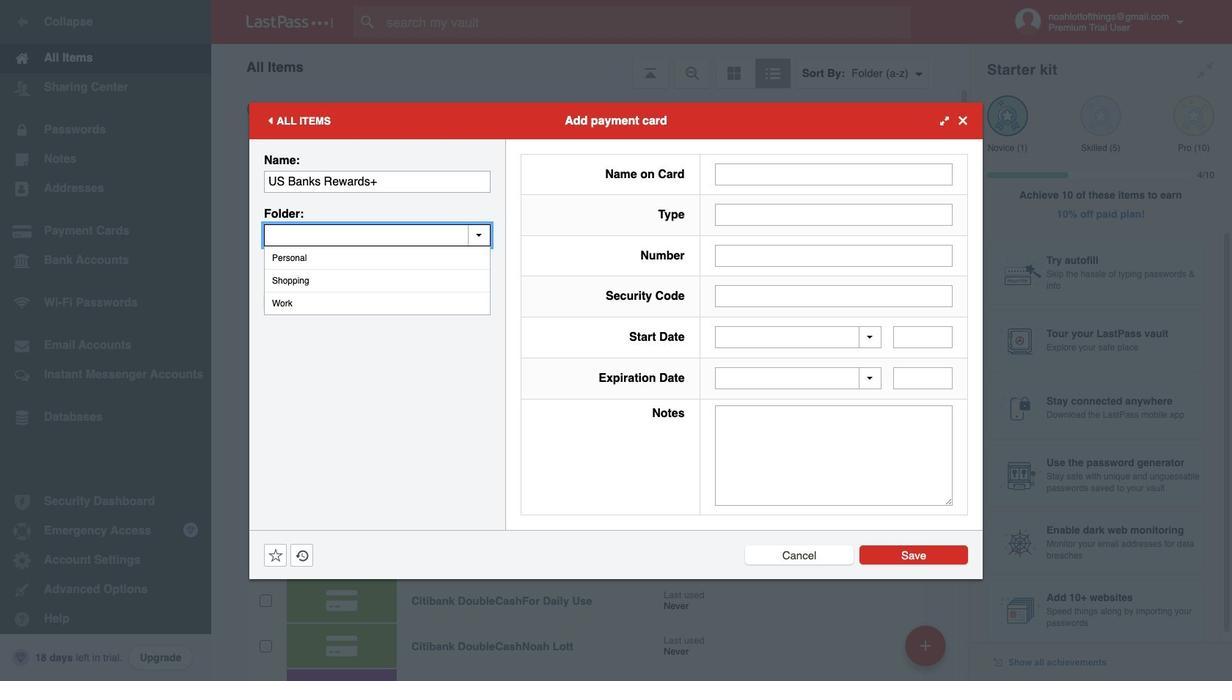 Task type: describe. For each thing, give the bounding box(es) containing it.
search my vault text field
[[354, 6, 940, 38]]

new item navigation
[[900, 621, 955, 681]]

new item image
[[920, 641, 931, 651]]



Task type: locate. For each thing, give the bounding box(es) containing it.
main navigation navigation
[[0, 0, 211, 681]]

vault options navigation
[[211, 44, 970, 88]]

Search search field
[[354, 6, 940, 38]]

lastpass image
[[246, 15, 333, 29]]

None text field
[[715, 163, 953, 185], [715, 204, 953, 226], [264, 224, 491, 246], [715, 285, 953, 307], [893, 327, 953, 349], [893, 368, 953, 390], [715, 163, 953, 185], [715, 204, 953, 226], [264, 224, 491, 246], [715, 285, 953, 307], [893, 327, 953, 349], [893, 368, 953, 390]]

None text field
[[264, 171, 491, 193], [715, 245, 953, 267], [715, 405, 953, 506], [264, 171, 491, 193], [715, 245, 953, 267], [715, 405, 953, 506]]

dialog
[[249, 102, 983, 579]]



Task type: vqa. For each thing, say whether or not it's contained in the screenshot.
password field
no



